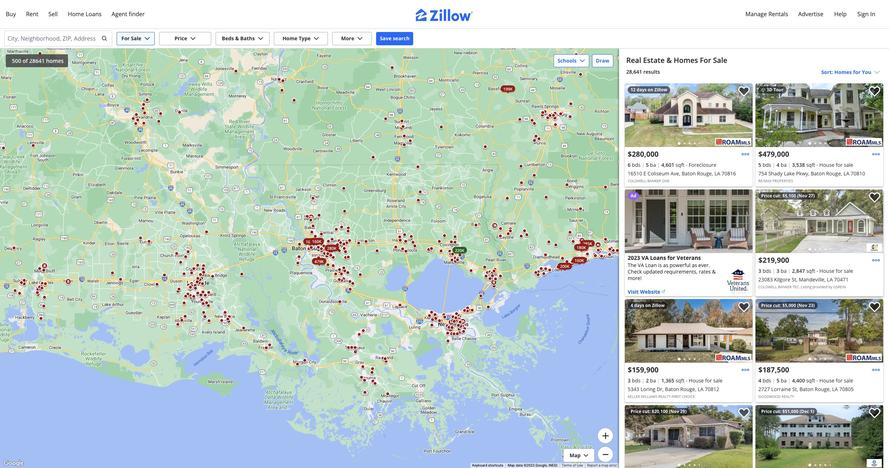 Task type: describe. For each thing, give the bounding box(es) containing it.
3 bds for $219,900
[[758, 268, 771, 275]]

for for $159,900
[[705, 378, 712, 384]]

save this home button for $479,000
[[863, 84, 883, 104]]

google,
[[536, 464, 548, 468]]

160k inside 188k 160k 220k
[[312, 239, 321, 244]]

chevron right image for $187,500
[[871, 327, 880, 336]]

4,601
[[661, 162, 674, 168]]

- house for sale for $187,500
[[817, 378, 853, 384]]

coliseum
[[648, 170, 669, 177]]

realty
[[782, 395, 794, 400]]

shady
[[768, 170, 783, 177]]

1910 42nd ave, gulfport, ms 39501 image
[[625, 406, 753, 469]]

foreclosure
[[689, 162, 716, 168]]

for for $219,900
[[836, 268, 843, 275]]

property images, use arrow keys to navigate, image 1 of 48 group
[[756, 84, 883, 149]]

- house for sale for $159,900
[[686, 378, 723, 384]]

help
[[834, 10, 847, 18]]

agent
[[112, 10, 127, 18]]

bds for $159,900
[[632, 378, 641, 384]]

la inside 16510 e coliseum ave, baton rouge, la 70816 coldwell banker one
[[714, 170, 720, 177]]

285k 180k
[[577, 241, 592, 250]]

price for price cut: $5,100 (nov 27)
[[761, 193, 772, 199]]

rent link
[[21, 6, 43, 23]]

homes inside dropdown button
[[834, 69, 852, 75]]

beds & baths button
[[216, 32, 270, 45]]

goodwood
[[758, 395, 781, 400]]

(nov for $187,500
[[797, 303, 807, 309]]

agent finder
[[112, 10, 145, 18]]

0 horizontal spatial save this home image
[[738, 86, 750, 97]]

homes
[[46, 57, 64, 64]]

2 vertical spatial (nov
[[669, 409, 679, 415]]

4 ba
[[777, 162, 787, 168]]

chevron left image
[[759, 327, 768, 336]]

5343 loring dr, baton rouge, la 70812 keller williams realty-first choice
[[628, 386, 719, 400]]

chevron right image for $479,000
[[871, 111, 880, 120]]

5 ba for $187,500
[[777, 378, 787, 384]]

schools
[[558, 57, 577, 64]]

property images, use arrow keys to navigate, image 1 of 22 group for $51,000 (dec 1)
[[756, 406, 883, 469]]

of for 500
[[23, 57, 28, 64]]

keller
[[628, 395, 640, 400]]

search image
[[102, 36, 107, 41]]

map for map
[[570, 452, 581, 459]]

house for $187,500
[[819, 378, 835, 384]]

house for $219,900
[[819, 268, 835, 275]]

2 ba
[[646, 378, 656, 384]]

la inside 754 shady lake pkwy, baton rouge, la 70810 re/max properties
[[844, 170, 849, 177]]

save this home button for $159,900
[[733, 299, 753, 320]]

error
[[609, 464, 617, 468]]

sign in
[[857, 10, 875, 18]]

ba for $479,000
[[781, 162, 787, 168]]

property images, use arrow keys to navigate, image 1 of 23 group
[[625, 84, 753, 149]]

map button
[[563, 449, 595, 463]]

sqft for $219,900
[[806, 268, 815, 275]]

rouge, inside 16510 e coliseum ave, baton rouge, la 70816 coldwell banker one
[[697, 170, 713, 177]]

agent finder link
[[107, 6, 150, 23]]

sort: homes for you button
[[820, 68, 882, 76]]

- house for sale for $479,000
[[817, 162, 853, 168]]

property images, use arrow keys to navigate, image 1 of 22 group for $5,000 (nov 23)
[[756, 299, 883, 365]]

banker inside '23083 kilgore st, mandeville, la 70471 coldwell banker tec . listing provided by gsrein'
[[778, 285, 792, 290]]

coldwell inside '23083 kilgore st, mandeville, la 70471 coldwell banker tec . listing provided by gsrein'
[[758, 285, 777, 290]]

save this home image for $479,000
[[869, 86, 880, 97]]

chevron down image for price
[[190, 36, 196, 41]]

500
[[12, 57, 21, 64]]

(nov for $219,900
[[797, 193, 807, 199]]

re/max
[[758, 179, 772, 184]]

you
[[862, 69, 871, 75]]

st, for $219,900
[[792, 276, 798, 283]]

keyboard
[[472, 464, 487, 468]]

2727
[[758, 386, 770, 393]]

tec
[[793, 285, 799, 290]]

property images, use arrow keys to navigate, image 1 of 32 group
[[625, 406, 753, 469]]

sort: homes for you
[[821, 69, 871, 75]]

4 bds
[[758, 378, 771, 384]]

baton inside the '2727 lorraine st, baton rouge, la 70805 goodwood realty'
[[800, 386, 813, 393]]

three dimensional image
[[761, 88, 766, 92]]

- foreclosure
[[686, 162, 716, 168]]

5 for $280,000
[[646, 162, 649, 168]]

70805
[[839, 386, 854, 393]]

4 for 4 ba
[[777, 162, 779, 168]]

mandeville,
[[799, 276, 826, 283]]

keyboard shortcuts button
[[472, 464, 503, 469]]

price cut: $51,000 (dec 1)
[[761, 409, 814, 415]]

28641
[[29, 57, 45, 64]]

4 for 4 bds
[[758, 378, 761, 384]]

chevron down image inside beds & baths dropdown button
[[258, 36, 263, 41]]

zillow logo image
[[416, 9, 473, 21]]

first
[[672, 395, 681, 400]]

real estate & homes for sale
[[626, 55, 727, 65]]

754 shady lake pkwy, baton rouge, la 70810 link
[[758, 170, 880, 178]]

479k link
[[312, 258, 326, 265]]

real
[[626, 55, 641, 65]]

filters element
[[0, 29, 889, 49]]

estate
[[643, 55, 665, 65]]

479k 280k
[[314, 245, 336, 264]]

for for $479,000
[[836, 162, 843, 168]]

(dec
[[800, 409, 809, 415]]

save this home button for $187,500
[[863, 299, 883, 320]]

3d tour
[[766, 87, 784, 93]]

sign
[[857, 10, 869, 18]]

chevron right image for $159,900
[[740, 327, 749, 336]]

chevron left image inside property images, use arrow keys to navigate, image 1 of 32 group
[[628, 433, 637, 442]]

sqft for $187,500
[[806, 378, 815, 384]]

220k
[[455, 248, 464, 253]]

200k link
[[558, 263, 572, 269]]

home for home loans
[[68, 10, 84, 18]]

sale for $187,500
[[844, 378, 853, 384]]

choice
[[682, 395, 695, 400]]

& inside dropdown button
[[235, 35, 239, 42]]

home for home type
[[283, 35, 297, 42]]

- for $159,900
[[686, 378, 688, 384]]

house for $479,000
[[819, 162, 835, 168]]

$51,000
[[782, 409, 799, 415]]

sale
[[713, 55, 727, 65]]

gsrein
[[833, 285, 846, 290]]

zillow for $280,000
[[654, 87, 667, 93]]

on for $159,900
[[645, 303, 651, 309]]

rentals
[[768, 10, 788, 18]]

12 days on zillow
[[631, 87, 667, 93]]

chevron right image for $219,900
[[871, 217, 880, 226]]

Search text field
[[8, 33, 97, 44]]

sell link
[[43, 6, 63, 23]]

sale for $479,000
[[844, 162, 853, 168]]

inegi
[[548, 464, 557, 468]]

2727 lorraine st, baton rouge, la 70805 link
[[758, 386, 880, 394]]

shortcuts
[[488, 464, 503, 468]]

180k link
[[574, 244, 588, 251]]

williams
[[641, 395, 657, 400]]

map region
[[0, 19, 647, 469]]

2,847 sqft
[[792, 268, 815, 275]]

sqft for $280,000
[[676, 162, 685, 168]]

$159,900
[[628, 365, 659, 375]]

days for $159,900
[[634, 303, 644, 309]]

price button
[[159, 32, 211, 45]]

advertise link
[[793, 6, 828, 23]]

data
[[516, 464, 523, 468]]

3 chevron right image from the top
[[871, 433, 880, 442]]

sqft for $479,000
[[806, 162, 815, 168]]

1,365
[[661, 378, 674, 384]]

3 for $219,900
[[758, 268, 761, 275]]

199k
[[503, 86, 513, 91]]

beds
[[222, 35, 234, 42]]

rouge, inside 754 shady lake pkwy, baton rouge, la 70810 re/max properties
[[826, 170, 842, 177]]

provided
[[813, 285, 828, 290]]

16510
[[628, 170, 642, 177]]

199k link
[[501, 85, 515, 92]]

price for price cut: $51,000 (dec 1)
[[761, 409, 772, 415]]

by
[[828, 285, 833, 290]]

16510 e coliseum ave, baton rouge, la 70816 coldwell banker one
[[628, 170, 736, 184]]

70471
[[834, 276, 849, 283]]

save this home image for $159,900
[[738, 302, 750, 313]]

12
[[631, 87, 636, 93]]

$5,100
[[782, 193, 796, 199]]

3,538
[[792, 162, 805, 168]]

bds for $280,000
[[632, 162, 641, 168]]

la inside 5343 loring dr, baton rouge, la 70812 keller williams realty-first choice
[[698, 386, 704, 393]]

chevron left image down price cut: $51,000 (dec 1)
[[759, 433, 768, 442]]

for inside dropdown button
[[853, 69, 861, 75]]

5 ba for $280,000
[[646, 162, 656, 168]]



Task type: locate. For each thing, give the bounding box(es) containing it.
plus image
[[602, 432, 609, 440]]

2 chevron right image from the top
[[871, 217, 880, 226]]

baton inside 16510 e coliseum ave, baton rouge, la 70816 coldwell banker one
[[682, 170, 696, 177]]

1 horizontal spatial homes
[[834, 69, 852, 75]]

3 up 5343
[[628, 378, 631, 384]]

bds up 2727 on the bottom right
[[763, 378, 771, 384]]

23083
[[758, 276, 773, 283]]

1 vertical spatial 3 bds
[[628, 378, 641, 384]]

chevron left image for $159,900
[[628, 327, 637, 336]]

5 up the lorraine
[[777, 378, 779, 384]]

of for terms
[[573, 464, 576, 468]]

28,641 results
[[626, 68, 660, 75]]

1 vertical spatial banker
[[778, 285, 792, 290]]

- house for sale up 70812
[[686, 378, 723, 384]]

4,601 sqft
[[661, 162, 685, 168]]

chevron right image
[[740, 111, 749, 120], [740, 327, 749, 336], [871, 327, 880, 336], [740, 433, 749, 442]]

home type
[[283, 35, 311, 42]]

a
[[599, 464, 601, 468]]

1 horizontal spatial 5 ba
[[777, 378, 787, 384]]

property images, use arrow keys to navigate, image 1 of 22 group
[[756, 299, 883, 365], [756, 406, 883, 469]]

-
[[686, 162, 688, 168], [817, 162, 818, 168], [817, 268, 818, 275], [686, 378, 688, 384], [817, 378, 818, 384]]

0 vertical spatial &
[[235, 35, 239, 42]]

zillow for $159,900
[[652, 303, 665, 309]]

0 horizontal spatial 3
[[628, 378, 631, 384]]

©2023
[[524, 464, 535, 468]]

home loans link
[[63, 6, 107, 23]]

bds up 5343
[[632, 378, 641, 384]]

more button
[[332, 32, 372, 45]]

ba for $187,500
[[781, 378, 787, 384]]

chevron down image for schools
[[579, 58, 585, 64]]

chevron down image right baths
[[258, 36, 263, 41]]

5343
[[628, 386, 639, 393]]

advertise
[[798, 10, 823, 18]]

0 vertical spatial on
[[648, 87, 653, 93]]

advertisement region
[[625, 190, 753, 297]]

23083 kilgore st, mandeville, la 70471 coldwell banker tec . listing provided by gsrein
[[758, 276, 849, 290]]

0 horizontal spatial 160k link
[[310, 238, 324, 244]]

0 vertical spatial banker
[[647, 179, 661, 184]]

188k link
[[303, 238, 318, 245]]

chevron left image for $219,900
[[759, 217, 768, 226]]

chevron down image inside more popup button
[[357, 36, 363, 41]]

285k
[[583, 241, 592, 246]]

cut: left $51,000
[[773, 409, 781, 415]]

3 bds up 23083
[[758, 268, 771, 275]]

map for map data ©2023 google, inegi
[[508, 464, 515, 468]]

chevron right image inside property images, use arrow keys to navigate, image 1 of 32 group
[[740, 433, 749, 442]]

house up 754 shady lake pkwy, baton rouge, la 70810 link
[[819, 162, 835, 168]]

754 shady lake pkwy, baton rouge, la 70810 image
[[756, 84, 883, 147], [846, 138, 882, 146]]

2 horizontal spatial 3
[[777, 268, 779, 275]]

map inside popup button
[[570, 452, 581, 459]]

chevron right image
[[871, 111, 880, 120], [871, 217, 880, 226], [871, 433, 880, 442]]

5343 loring dr, baton rouge, la 70812 image
[[625, 299, 753, 363], [715, 354, 751, 362]]

0 vertical spatial 4
[[777, 162, 779, 168]]

st, up tec
[[792, 276, 798, 283]]

chevron left image inside property images, use arrow keys to navigate, image 1 of 19 group
[[628, 327, 637, 336]]

baton right ave,
[[682, 170, 696, 177]]

manage rentals
[[746, 10, 788, 18]]

bds
[[632, 162, 641, 168], [763, 162, 771, 168], [763, 268, 771, 275], [632, 378, 641, 384], [763, 378, 771, 384]]

rouge, down foreclosure
[[697, 170, 713, 177]]

ba up the coliseum
[[650, 162, 656, 168]]

minus image
[[602, 451, 609, 459]]

house up 5343 loring dr, baton rouge, la 70812 link
[[689, 378, 704, 384]]

cut: for $5,000
[[773, 303, 781, 309]]

1 horizontal spatial 160k link
[[572, 257, 587, 264]]

160k link up 479k 280k
[[310, 238, 324, 244]]

coldwell inside 16510 e coliseum ave, baton rouge, la 70816 coldwell banker one
[[628, 179, 646, 184]]

1 vertical spatial home
[[283, 35, 297, 42]]

1 horizontal spatial 3
[[758, 268, 761, 275]]

tour
[[774, 87, 784, 93]]

160k link
[[310, 238, 324, 244], [572, 257, 587, 264]]

rouge, up choice
[[680, 386, 696, 393]]

0 horizontal spatial homes
[[674, 55, 698, 65]]

save this home image
[[869, 86, 880, 97], [869, 193, 880, 203], [738, 302, 750, 313], [869, 302, 880, 313], [738, 409, 750, 419]]

price
[[175, 35, 187, 42], [761, 193, 772, 199], [761, 303, 772, 309], [631, 409, 641, 415], [761, 409, 772, 415]]

terms of use
[[562, 464, 583, 468]]

kilgore
[[774, 276, 790, 283]]

1 horizontal spatial &
[[667, 55, 672, 65]]

2727 lorraine st, baton rouge, la 70805 goodwood realty
[[758, 386, 854, 400]]

0 vertical spatial homes
[[674, 55, 698, 65]]

3 up kilgore
[[777, 268, 779, 275]]

for for $187,500
[[836, 378, 843, 384]]

report a map error
[[587, 464, 617, 468]]

0 vertical spatial property images, use arrow keys to navigate, image 1 of 22 group
[[756, 299, 883, 365]]

sqft
[[676, 162, 685, 168], [806, 162, 815, 168], [806, 268, 815, 275], [676, 378, 685, 384], [806, 378, 815, 384]]

1 horizontal spatial map
[[570, 452, 581, 459]]

2 vertical spatial 4
[[758, 378, 761, 384]]

0 vertical spatial zillow
[[654, 87, 667, 93]]

(nov left 23)
[[797, 303, 807, 309]]

chevron right image inside property images, use arrow keys to navigate, image 1 of 19 group
[[740, 327, 749, 336]]

home
[[68, 10, 84, 18], [283, 35, 297, 42]]

chevron right image for $280,000
[[740, 111, 749, 120]]

chevron down image right the more
[[357, 36, 363, 41]]

- up 754 shady lake pkwy, baton rouge, la 70810 link
[[817, 162, 818, 168]]

days
[[637, 87, 647, 93], [634, 303, 644, 309]]

property images, use arrow keys to navigate, image 1 of 29 group
[[756, 190, 883, 255]]

1 vertical spatial property images, use arrow keys to navigate, image 1 of 22 group
[[756, 406, 883, 469]]

chevron left image down 'price cut: $5,100 (nov 27)'
[[759, 217, 768, 226]]

ba up kilgore
[[781, 268, 787, 275]]

chevron left image for $280,000
[[628, 111, 637, 120]]

0 horizontal spatial chevron down image
[[258, 36, 263, 41]]

save this home image for $219,900
[[869, 193, 880, 203]]

house for $159,900
[[689, 378, 704, 384]]

rouge, inside the '2727 lorraine st, baton rouge, la 70805 goodwood realty'
[[815, 386, 831, 393]]

16510 e coliseum ave, baton rouge, la 70816 link
[[628, 170, 750, 178]]

1 vertical spatial 5 ba
[[777, 378, 787, 384]]

house up the 23083 kilgore st, mandeville, la 70471 link
[[819, 268, 835, 275]]

0 horizontal spatial 4
[[631, 303, 633, 309]]

1 horizontal spatial save this home image
[[869, 409, 880, 419]]

sqft up ave,
[[676, 162, 685, 168]]

1 horizontal spatial of
[[573, 464, 576, 468]]

5 ba up the lorraine
[[777, 378, 787, 384]]

1 vertical spatial 4
[[631, 303, 633, 309]]

price for price cut: $20,100 (nov 29)
[[631, 409, 641, 415]]

coldwell down 16510
[[628, 179, 646, 184]]

baton inside 5343 loring dr, baton rouge, la 70812 keller williams realty-first choice
[[665, 386, 679, 393]]

6 bds
[[628, 162, 641, 168]]

save search
[[380, 35, 410, 42]]

1 vertical spatial st,
[[792, 386, 798, 393]]

- for $187,500
[[817, 378, 818, 384]]

$20,100
[[652, 409, 668, 415]]

baths
[[240, 35, 255, 42]]

sell
[[48, 10, 58, 18]]

chevron left image for $479,000
[[759, 111, 768, 120]]

479k
[[314, 259, 324, 264]]

1 vertical spatial chevron down image
[[583, 454, 589, 459]]

1 horizontal spatial banker
[[778, 285, 792, 290]]

ba for $159,900
[[650, 378, 656, 384]]

0 vertical spatial 3 bds
[[758, 268, 771, 275]]

3 bds up 5343
[[628, 378, 641, 384]]

1 vertical spatial (nov
[[797, 303, 807, 309]]

(nov left "29)"
[[669, 409, 679, 415]]

- house for sale for $219,900
[[817, 268, 853, 275]]

for up 70812
[[705, 378, 712, 384]]

chevron left image
[[628, 111, 637, 120], [759, 111, 768, 120], [759, 217, 768, 226], [628, 327, 637, 336], [628, 433, 637, 442], [759, 433, 768, 442]]

0 horizontal spatial 160k
[[312, 239, 321, 244]]

1 horizontal spatial 160k
[[575, 258, 584, 263]]

0 horizontal spatial banker
[[647, 179, 661, 184]]

main content
[[619, 49, 889, 469]]

1 horizontal spatial coldwell
[[758, 285, 777, 290]]

listing
[[801, 285, 812, 290]]

main navigation
[[0, 0, 889, 29]]

chevron down image for home type
[[314, 36, 319, 41]]

for up 754 shady lake pkwy, baton rouge, la 70810 link
[[836, 162, 843, 168]]

16510 e coliseum ave, baton rouge, la 70816 image
[[625, 84, 753, 147], [715, 138, 751, 146]]

chevron down image up report on the right of page
[[583, 454, 589, 459]]

chevron down image inside price popup button
[[190, 36, 196, 41]]

4 for 4 days on zillow
[[631, 303, 633, 309]]

- for $219,900
[[817, 268, 818, 275]]

home inside 'popup button'
[[283, 35, 297, 42]]

2727 lorraine st, baton rouge, la 70805 image
[[756, 299, 883, 363], [846, 354, 882, 362]]

1 vertical spatial &
[[667, 55, 672, 65]]

0 horizontal spatial home
[[68, 10, 84, 18]]

sqft for $159,900
[[676, 378, 685, 384]]

$280,000
[[628, 149, 659, 159]]

map
[[601, 464, 609, 468]]

save this home image for $187,500
[[869, 302, 880, 313]]

1 vertical spatial homes
[[834, 69, 852, 75]]

la left 70812
[[698, 386, 704, 393]]

0 vertical spatial chevron right image
[[871, 111, 880, 120]]

3 for $159,900
[[628, 378, 631, 384]]

- up the 23083 kilgore st, mandeville, la 70471 link
[[817, 268, 818, 275]]

0 vertical spatial 160k
[[312, 239, 321, 244]]

price for price
[[175, 35, 187, 42]]

lorraine
[[771, 386, 791, 393]]

main content containing real estate & homes for sale
[[619, 49, 889, 469]]

report a map error link
[[587, 464, 617, 468]]

1 vertical spatial of
[[573, 464, 576, 468]]

bds for $187,500
[[763, 378, 771, 384]]

realty-
[[658, 395, 672, 400]]

160k down 180k link
[[575, 258, 584, 263]]

chevron down image right you
[[874, 69, 880, 75]]

of left use
[[573, 464, 576, 468]]

listing provided by gsrein image
[[867, 244, 882, 252]]

160k up 479k 280k
[[312, 239, 321, 244]]

2 horizontal spatial 4
[[777, 162, 779, 168]]

1 horizontal spatial 5
[[758, 162, 761, 168]]

for up 70471
[[836, 268, 843, 275]]

for up 70805
[[836, 378, 843, 384]]

chevron down image right schools
[[579, 58, 585, 64]]

0 vertical spatial home
[[68, 10, 84, 18]]

st, down 4,400
[[792, 386, 798, 393]]

1,365 sqft
[[661, 378, 685, 384]]

map left data
[[508, 464, 515, 468]]

2 property images, use arrow keys to navigate, image 1 of 22 group from the top
[[756, 406, 883, 469]]

homes left for
[[674, 55, 698, 65]]

1 horizontal spatial home
[[283, 35, 297, 42]]

0 horizontal spatial of
[[23, 57, 28, 64]]

ba up lake
[[781, 162, 787, 168]]

chevron left image right plus icon
[[628, 433, 637, 442]]

0 vertical spatial coldwell
[[628, 179, 646, 184]]

sort:
[[821, 69, 833, 75]]

4 days on zillow
[[631, 303, 665, 309]]

23083 kilgore st, mandeville, la 70471 image
[[756, 190, 883, 253]]

chevron left image down three dimensional image
[[759, 111, 768, 120]]

price inside popup button
[[175, 35, 187, 42]]

0 vertical spatial st,
[[792, 276, 798, 283]]

save this home button for $219,900
[[863, 190, 883, 210]]

on for $280,000
[[648, 87, 653, 93]]

buy
[[6, 10, 16, 18]]

200k
[[560, 264, 569, 269]]

sale for $159,900
[[713, 378, 723, 384]]

chevron down image
[[258, 36, 263, 41], [583, 454, 589, 459]]

bds for $479,000
[[763, 162, 771, 168]]

0 vertical spatial days
[[637, 87, 647, 93]]

0 vertical spatial save this home image
[[738, 86, 750, 97]]

rent
[[26, 10, 38, 18]]

cut: for $51,000
[[773, 409, 781, 415]]

5 up e
[[646, 162, 649, 168]]

- up 16510 e coliseum ave, baton rouge, la 70816 link
[[686, 162, 688, 168]]

home left type
[[283, 35, 297, 42]]

chevron right image inside property images, use arrow keys to navigate, image 1 of 48 group
[[871, 111, 880, 120]]

chevron left image down '4 days on zillow'
[[628, 327, 637, 336]]

5 for $187,500
[[777, 378, 779, 384]]

1 vertical spatial coldwell
[[758, 285, 777, 290]]

chevron left image inside property images, use arrow keys to navigate, image 1 of 23 'group'
[[628, 111, 637, 120]]

280k link
[[325, 245, 339, 251]]

baton up the first
[[665, 386, 679, 393]]

180k
[[577, 245, 586, 250]]

price cut: $5,100 (nov 27)
[[761, 193, 815, 199]]

3 ba
[[777, 268, 787, 275]]

5 ba up e
[[646, 162, 656, 168]]

la left 70805
[[832, 386, 838, 393]]

map
[[570, 452, 581, 459], [508, 464, 515, 468]]

- up 2727 lorraine st, baton rouge, la 70805 link
[[817, 378, 818, 384]]

pkwy,
[[796, 170, 810, 177]]

coldwell down 23083
[[758, 285, 777, 290]]

ba right the 2
[[650, 378, 656, 384]]

(nov left the 27)
[[797, 193, 807, 199]]

house up 2727 lorraine st, baton rouge, la 70805 link
[[819, 378, 835, 384]]

1)
[[810, 409, 814, 415]]

price for price cut: $5,000 (nov 23)
[[761, 303, 772, 309]]

0 horizontal spatial 5
[[646, 162, 649, 168]]

sqft right 1,365
[[676, 378, 685, 384]]

& right beds
[[235, 35, 239, 42]]

- up 5343 loring dr, baton rouge, la 70812 link
[[686, 378, 688, 384]]

cut: left $5,000
[[773, 303, 781, 309]]

1 vertical spatial days
[[634, 303, 644, 309]]

0 vertical spatial of
[[23, 57, 28, 64]]

days for $280,000
[[637, 87, 647, 93]]

save this home button for $280,000
[[733, 84, 753, 104]]

- house for sale up 70471
[[817, 268, 853, 275]]

cut: left $5,100
[[773, 193, 781, 199]]

0 vertical spatial 160k link
[[310, 238, 324, 244]]

baton inside 754 shady lake pkwy, baton rouge, la 70810 re/max properties
[[811, 170, 825, 177]]

of right 500 on the top
[[23, 57, 28, 64]]

cut: for $5,100
[[773, 193, 781, 199]]

st, inside '23083 kilgore st, mandeville, la 70471 coldwell banker tec . listing provided by gsrein'
[[792, 276, 798, 283]]

1 vertical spatial 160k link
[[572, 257, 587, 264]]

for left you
[[853, 69, 861, 75]]

e
[[643, 170, 646, 177]]

la inside the '2727 lorraine st, baton rouge, la 70805 goodwood realty'
[[832, 386, 838, 393]]

1 vertical spatial chevron right image
[[871, 217, 880, 226]]

banker down the coliseum
[[647, 179, 661, 184]]

0 horizontal spatial map
[[508, 464, 515, 468]]

chevron down image inside sort: homes for you dropdown button
[[874, 69, 880, 75]]

1 vertical spatial 160k
[[575, 258, 584, 263]]

sqft up the pkwy,
[[806, 162, 815, 168]]

sqft up mandeville,
[[806, 268, 815, 275]]

la up by
[[827, 276, 833, 283]]

chevron right image inside the property images, use arrow keys to navigate, image 1 of 29 group
[[871, 217, 880, 226]]

loading image
[[674, 241, 679, 247]]

home left loans at the left of the page
[[68, 10, 84, 18]]

rouge, down 4,400 sqft
[[815, 386, 831, 393]]

$187,500
[[758, 365, 789, 375]]

la inside '23083 kilgore st, mandeville, la 70471 coldwell banker tec . listing provided by gsrein'
[[827, 276, 833, 283]]

sale up 70471
[[844, 268, 853, 275]]

bds up 23083
[[763, 268, 771, 275]]

sale up 70812
[[713, 378, 723, 384]]

st, inside the '2727 lorraine st, baton rouge, la 70805 goodwood realty'
[[792, 386, 798, 393]]

sqft right 4,400
[[806, 378, 815, 384]]

chevron down image inside schools popup button
[[579, 58, 585, 64]]

5343 loring dr, baton rouge, la 70812 link
[[628, 386, 750, 394]]

3 up 23083
[[758, 268, 761, 275]]

st, for $187,500
[[792, 386, 798, 393]]

1 horizontal spatial 4
[[758, 378, 761, 384]]

search
[[393, 35, 410, 42]]

chevron down image right type
[[314, 36, 319, 41]]

1 horizontal spatial 3 bds
[[758, 268, 771, 275]]

0 horizontal spatial coldwell
[[628, 179, 646, 184]]

& right estate
[[667, 55, 672, 65]]

chevron down image inside the home type 'popup button'
[[314, 36, 319, 41]]

1 vertical spatial zillow
[[652, 303, 665, 309]]

1 property images, use arrow keys to navigate, image 1 of 22 group from the top
[[756, 299, 883, 365]]

ba for $219,900
[[781, 268, 787, 275]]

sale up 70805
[[844, 378, 853, 384]]

banker down kilgore
[[778, 285, 792, 290]]

- house for sale up 70805
[[817, 378, 853, 384]]

sale for $219,900
[[844, 268, 853, 275]]

chevron down image down finder
[[144, 36, 150, 41]]

0 vertical spatial chevron down image
[[258, 36, 263, 41]]

bds up 754
[[763, 162, 771, 168]]

buy link
[[1, 6, 21, 23]]

&
[[235, 35, 239, 42], [667, 55, 672, 65]]

0 horizontal spatial &
[[235, 35, 239, 42]]

save this home image
[[738, 86, 750, 97], [869, 409, 880, 419]]

5 ba
[[646, 162, 656, 168], [777, 378, 787, 384]]

property images, use arrow keys to navigate, image 1 of 19 group
[[625, 299, 753, 365]]

285k link
[[580, 240, 595, 247]]

5 up 754
[[758, 162, 761, 168]]

2 horizontal spatial 5
[[777, 378, 779, 384]]

2 vertical spatial chevron right image
[[871, 433, 880, 442]]

home inside the main navigation
[[68, 10, 84, 18]]

ave,
[[671, 170, 680, 177]]

rouge, left 70810
[[826, 170, 842, 177]]

3 bds for $159,900
[[628, 378, 641, 384]]

0 vertical spatial 5 ba
[[646, 162, 656, 168]]

0 horizontal spatial 5 ba
[[646, 162, 656, 168]]

3,538 sqft
[[792, 162, 815, 168]]

la left 70816
[[714, 170, 720, 177]]

$5,000
[[782, 303, 796, 309]]

ba for $280,000
[[650, 162, 656, 168]]

price cut: $5,000 (nov 23)
[[761, 303, 815, 309]]

chevron right image inside property images, use arrow keys to navigate, image 1 of 23 'group'
[[740, 111, 749, 120]]

280k
[[327, 245, 336, 251]]

chevron left image down 12
[[628, 111, 637, 120]]

0 vertical spatial (nov
[[797, 193, 807, 199]]

- for $280,000
[[686, 162, 688, 168]]

cut: left $20,100
[[643, 409, 651, 415]]

google image
[[2, 459, 26, 469]]

chevron down image inside map popup button
[[583, 454, 589, 459]]

101 fairman ln, bassfield, ms 39421 image
[[756, 406, 883, 469], [867, 460, 882, 468]]

0 vertical spatial map
[[570, 452, 581, 459]]

160k link down 180k link
[[572, 257, 587, 264]]

- house for sale up 754 shady lake pkwy, baton rouge, la 70810 link
[[817, 162, 853, 168]]

- for $479,000
[[817, 162, 818, 168]]

cut: for $20,100
[[643, 409, 651, 415]]

la left 70810
[[844, 170, 849, 177]]

1 vertical spatial map
[[508, 464, 515, 468]]

1 chevron right image from the top
[[871, 111, 880, 120]]

bds for $219,900
[[763, 268, 771, 275]]

map up terms of use
[[570, 452, 581, 459]]

rouge, inside 5343 loring dr, baton rouge, la 70812 keller williams realty-first choice
[[680, 386, 696, 393]]

bds right 6
[[632, 162, 641, 168]]

chevron down image
[[144, 36, 150, 41], [190, 36, 196, 41], [314, 36, 319, 41], [357, 36, 363, 41], [579, 58, 585, 64], [874, 69, 880, 75]]

1 vertical spatial save this home image
[[869, 409, 880, 419]]

4,400 sqft
[[792, 378, 815, 384]]

homes right the sort:
[[834, 69, 852, 75]]

for
[[700, 55, 711, 65]]

type
[[299, 35, 311, 42]]

0 horizontal spatial 3 bds
[[628, 378, 641, 384]]

homes
[[674, 55, 698, 65], [834, 69, 852, 75]]

baton down 4,400 sqft
[[800, 386, 813, 393]]

1 horizontal spatial chevron down image
[[583, 454, 589, 459]]

chevron down image for more
[[357, 36, 363, 41]]

chevron down image for sort: homes for you
[[874, 69, 880, 75]]

st,
[[792, 276, 798, 283], [792, 386, 798, 393]]

home loans
[[68, 10, 102, 18]]

ba up the lorraine
[[781, 378, 787, 384]]

save search button
[[376, 32, 413, 45]]

chevron down image left beds
[[190, 36, 196, 41]]

sale up 70810
[[844, 162, 853, 168]]

1 vertical spatial on
[[645, 303, 651, 309]]

draw
[[596, 57, 609, 64]]

terms
[[562, 464, 572, 468]]

banker inside 16510 e coliseum ave, baton rouge, la 70816 coldwell banker one
[[647, 179, 661, 184]]

one
[[662, 179, 670, 184]]



Task type: vqa. For each thing, say whether or not it's contained in the screenshot.
(Nov corresponding to $187,500
yes



